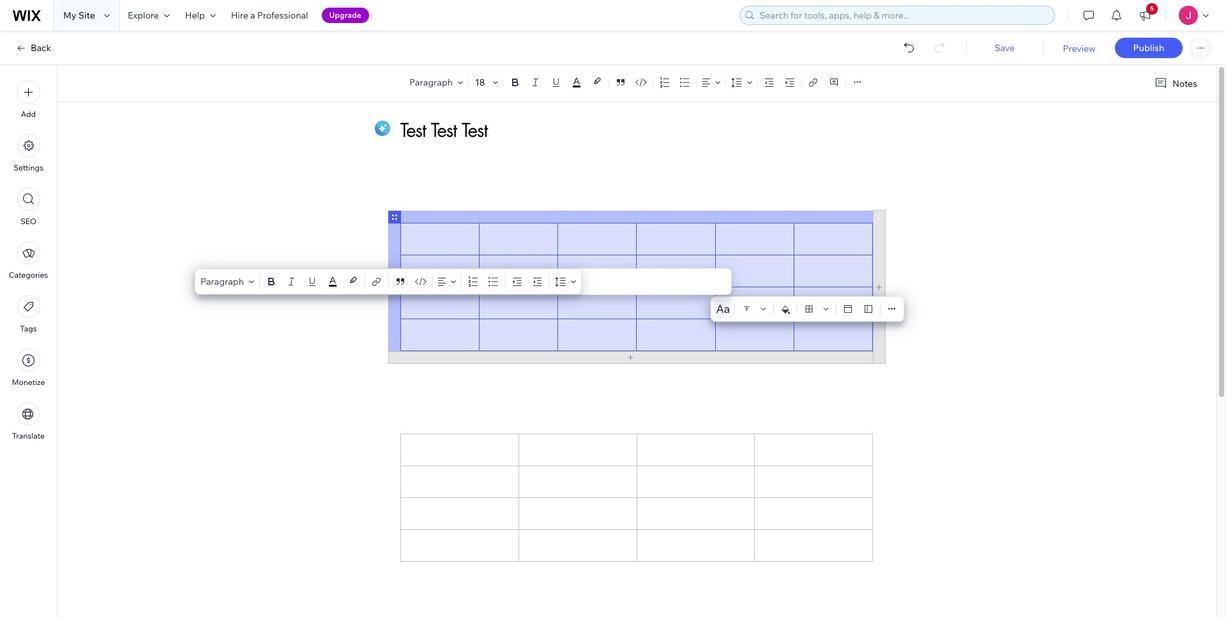 Task type: describe. For each thing, give the bounding box(es) containing it.
preview button
[[1063, 43, 1096, 54]]

notes
[[1173, 78, 1198, 89]]

paragraph for the right paragraph button
[[410, 77, 453, 88]]

professional
[[257, 10, 308, 21]]

5 button
[[1131, 0, 1160, 31]]

seo button
[[17, 188, 40, 226]]

Font Size field
[[474, 76, 488, 89]]

tags button
[[17, 295, 40, 334]]

1 vertical spatial paragraph button
[[198, 273, 257, 291]]

translate button
[[12, 403, 45, 441]]

back button
[[15, 42, 51, 54]]

tags
[[20, 324, 37, 334]]

monetize
[[12, 378, 45, 387]]

my
[[63, 10, 76, 21]]

hire a professional link
[[223, 0, 316, 31]]

publish
[[1134, 42, 1165, 54]]

a
[[250, 10, 255, 21]]

notes button
[[1150, 75, 1202, 92]]

help button
[[178, 0, 223, 31]]

upgrade button
[[322, 8, 369, 23]]

explore
[[128, 10, 159, 21]]

add button
[[17, 81, 40, 119]]

save
[[995, 42, 1015, 54]]

menu containing add
[[0, 73, 57, 449]]

hire
[[231, 10, 248, 21]]

5
[[1151, 4, 1154, 13]]

translate
[[12, 431, 45, 441]]



Task type: locate. For each thing, give the bounding box(es) containing it.
my site
[[63, 10, 95, 21]]

1 horizontal spatial paragraph
[[410, 77, 453, 88]]

settings button
[[13, 134, 43, 173]]

1 vertical spatial paragraph
[[201, 276, 244, 288]]

1 horizontal spatial paragraph button
[[407, 73, 466, 91]]

save button
[[979, 42, 1031, 54]]

add
[[21, 109, 36, 119]]

0 horizontal spatial paragraph button
[[198, 273, 257, 291]]

paragraph for bottom paragraph button
[[201, 276, 244, 288]]

upgrade
[[329, 10, 361, 20]]

categories button
[[9, 242, 48, 280]]

preview
[[1063, 43, 1096, 54]]

Add a Catchy Title text field
[[401, 118, 859, 142]]

help
[[185, 10, 205, 21]]

publish button
[[1116, 38, 1183, 58]]

settings
[[13, 163, 43, 173]]

paragraph
[[410, 77, 453, 88], [201, 276, 244, 288]]

hire a professional
[[231, 10, 308, 21]]

Search for tools, apps, help & more... field
[[756, 6, 1051, 24]]

0 horizontal spatial paragraph
[[201, 276, 244, 288]]

monetize button
[[12, 349, 45, 387]]

menu
[[0, 73, 57, 449]]

paragraph button
[[407, 73, 466, 91], [198, 273, 257, 291]]

0 vertical spatial paragraph button
[[407, 73, 466, 91]]

seo
[[20, 217, 36, 226]]

back
[[31, 42, 51, 54]]

0 vertical spatial paragraph
[[410, 77, 453, 88]]

categories
[[9, 270, 48, 280]]

site
[[78, 10, 95, 21]]



Task type: vqa. For each thing, say whether or not it's contained in the screenshot.
top with
no



